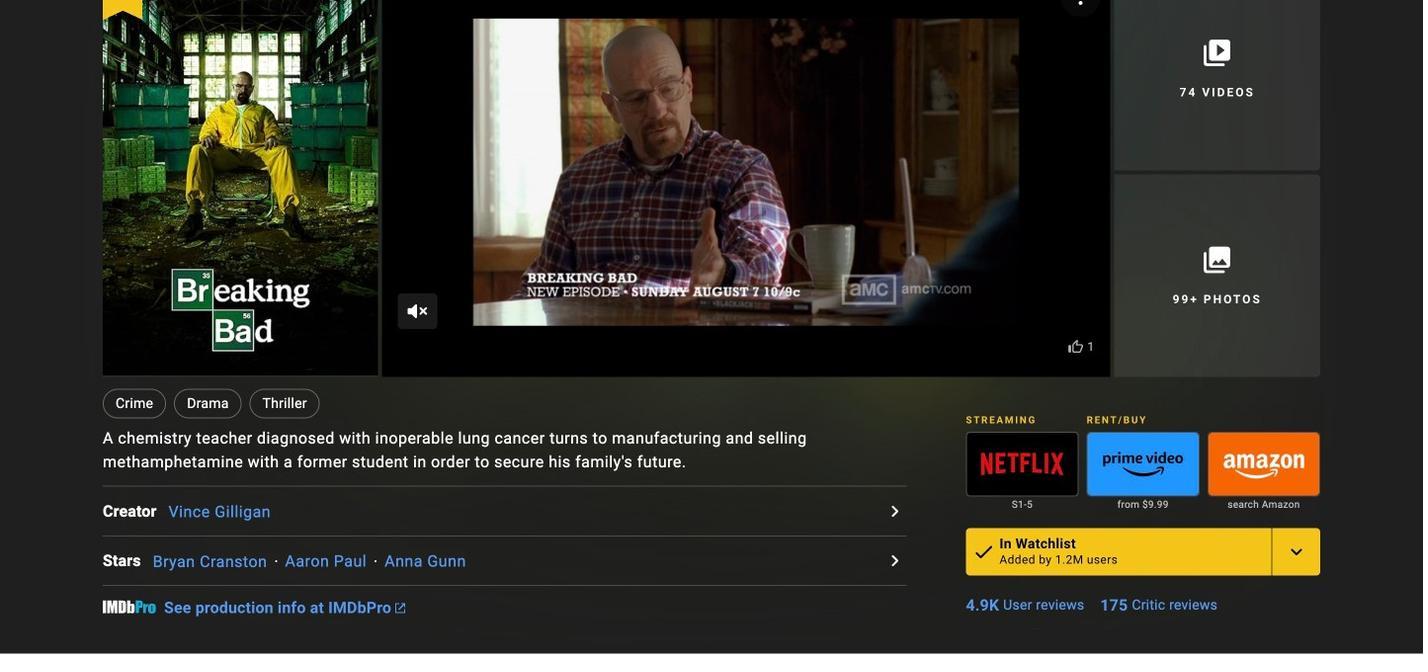 Task type: locate. For each thing, give the bounding box(es) containing it.
done image
[[972, 540, 996, 564]]

1 see full cast and crew image from the top
[[883, 499, 907, 523]]

group
[[103, 0, 378, 377], [382, 0, 1110, 377], [966, 432, 1079, 512], [966, 432, 1079, 496], [1087, 432, 1200, 512], [1087, 432, 1200, 496], [1208, 432, 1320, 512], [1208, 432, 1320, 496]]

video autoplay preference image
[[1069, 0, 1093, 9]]

watch on netflix image
[[967, 433, 1078, 495]]

0 vertical spatial see full cast and crew image
[[883, 499, 907, 523]]

volume off image
[[405, 300, 429, 323]]

1 vertical spatial see full cast and crew image
[[883, 549, 907, 573]]

add title to another list image
[[1285, 540, 1309, 564]]

here's a look at the final eight episodes of breaking bad, which premieres on sunday, august 11 at 9/8c image
[[382, 0, 1110, 377]]

watch "say my name" element
[[382, 0, 1110, 377]]

see full cast and crew image
[[883, 499, 907, 523], [883, 549, 907, 573]]

1 people liked this video image
[[1064, 337, 1087, 355]]

watch on prime video image
[[1088, 433, 1199, 495]]



Task type: vqa. For each thing, say whether or not it's contained in the screenshot.
star inline icon related to 34. Parasite
no



Task type: describe. For each thing, give the bounding box(es) containing it.
video player application
[[382, 0, 1110, 377]]

2 see full cast and crew image from the top
[[883, 549, 907, 573]]

bryan cranston in breaking bad (2008) image
[[103, 0, 378, 376]]

launch inline image
[[395, 604, 405, 613]]

1 people liked this video image
[[1064, 339, 1087, 355]]

search on amazon image
[[1209, 433, 1319, 495]]



